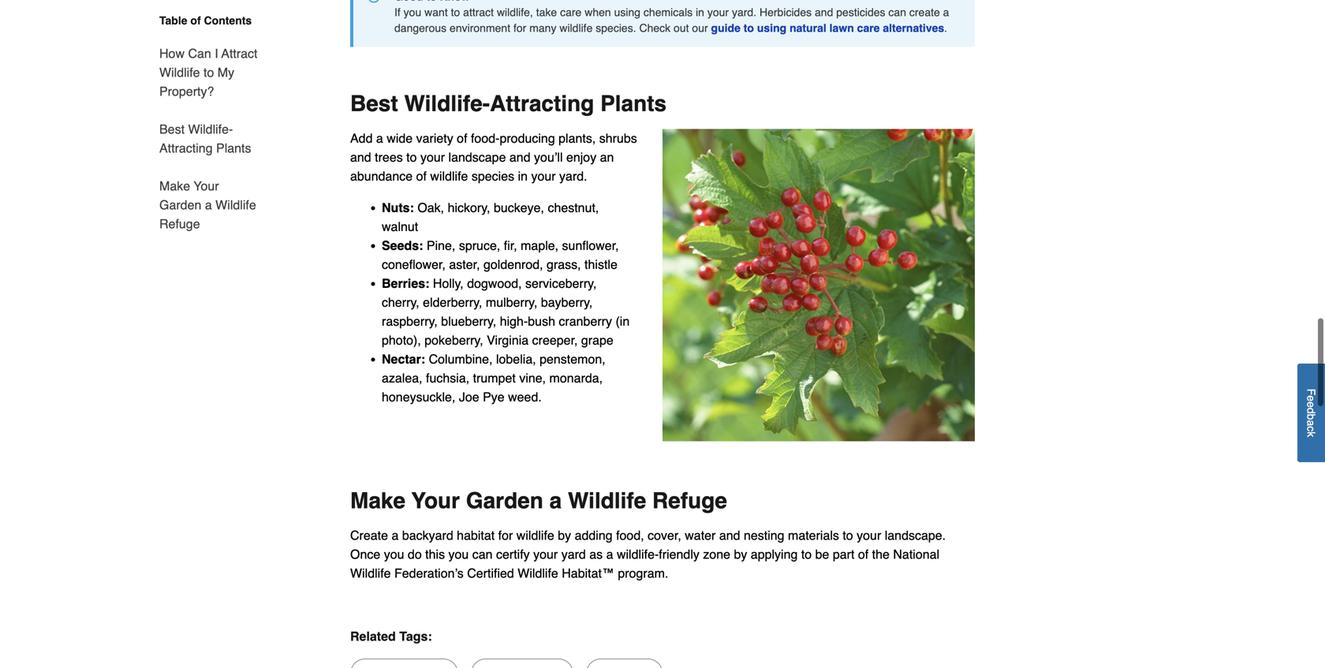Task type: describe. For each thing, give the bounding box(es) containing it.
food,
[[616, 528, 644, 543]]

how
[[159, 46, 185, 61]]

joe
[[459, 390, 479, 404]]

care inside if you want to attract wildlife, take care when using chemicals in your yard. herbicides and pesticides can create a dangerous environment for many wildlife species. check out our
[[560, 6, 582, 18]]

once
[[350, 547, 380, 562]]

pine, spruce, fir, maple, sunflower, coneflower, aster, goldenrod, grass, thistle
[[382, 238, 619, 272]]

1 horizontal spatial refuge
[[652, 488, 727, 514]]

virginia
[[487, 333, 529, 347]]

azalea,
[[382, 371, 423, 385]]

can inside create a backyard habitat for wildlife by adding food, cover, water and nesting materials to your landscape. once you do this you can certify your yard as a wildlife-friendly zone by applying to be part of the national wildlife federation's certified wildlife habitat™ program.
[[472, 547, 493, 562]]

a up yard
[[550, 488, 562, 514]]

habitat™
[[562, 566, 614, 581]]

hickory,
[[448, 200, 490, 215]]

be
[[815, 547, 829, 562]]

a inside if you want to attract wildlife, take care when using chemicals in your yard. herbicides and pesticides can create a dangerous environment for many wildlife species. check out our
[[943, 6, 949, 18]]

lobelia,
[[496, 352, 536, 366]]

your inside table of contents element
[[194, 179, 219, 193]]

shrubs
[[599, 131, 637, 145]]

a inside add a wide variety of food-producing plants, shrubs and trees to your landscape and you'll enjoy an abundance of wildlife species in your yard.
[[376, 131, 383, 145]]

coneflower,
[[382, 257, 446, 272]]

an
[[600, 150, 614, 164]]

f e e d b a c k button
[[1298, 364, 1325, 462]]

berries:
[[382, 276, 430, 291]]

wildlife,
[[497, 6, 533, 18]]

chemicals
[[644, 6, 693, 18]]

in inside add a wide variety of food-producing plants, shrubs and trees to your landscape and you'll enjoy an abundance of wildlife species in your yard.
[[518, 169, 528, 183]]

of inside create a backyard habitat for wildlife by adding food, cover, water and nesting materials to your landscape. once you do this you can certify your yard as a wildlife-friendly zone by applying to be part of the national wildlife federation's certified wildlife habitat™ program.
[[858, 547, 869, 562]]

yard. inside if you want to attract wildlife, take care when using chemicals in your yard. herbicides and pesticides can create a dangerous environment for many wildlife species. check out our
[[732, 6, 757, 18]]

how can i attract wildlife to my property?
[[159, 46, 258, 99]]

check
[[639, 22, 671, 34]]

grape
[[581, 333, 614, 347]]

if you want to attract wildlife, take care when using chemicals in your yard. herbicides and pesticides can create a dangerous environment for many wildlife species. check out our
[[394, 6, 949, 34]]

f e e d b a c k
[[1305, 389, 1318, 437]]

part
[[833, 547, 855, 562]]

columbine, lobelia, penstemon, azalea, fuchsia, trumpet vine, monarda, honeysuckle, joe pye weed.
[[382, 352, 606, 404]]

take
[[536, 6, 557, 18]]

you left do
[[384, 547, 404, 562]]

wide
[[387, 131, 413, 145]]

property?
[[159, 84, 214, 99]]

aster,
[[449, 257, 480, 272]]

holly,
[[433, 276, 464, 291]]

holly, dogwood, serviceberry, cherry, elderberry, mulberry, bayberry, raspberry, blueberry, high-bush cranberry (in photo), pokeberry, virginia creeper, grape
[[382, 276, 630, 347]]

plants,
[[559, 131, 596, 145]]

enjoy
[[566, 150, 597, 164]]

wildlife- for best wildlife-attracting plants
[[404, 91, 490, 116]]

as
[[589, 547, 603, 562]]

applying
[[751, 547, 798, 562]]

do
[[408, 547, 422, 562]]

landscape.
[[885, 528, 946, 543]]

guide to using natural lawn care alternatives link
[[711, 22, 944, 34]]

grass,
[[547, 257, 581, 272]]

habitat
[[457, 528, 495, 543]]

mulberry,
[[486, 295, 538, 309]]

backyard
[[402, 528, 453, 543]]

oak,
[[418, 200, 444, 215]]

attract
[[221, 46, 258, 61]]

and inside if you want to attract wildlife, take care when using chemicals in your yard. herbicides and pesticides can create a dangerous environment for many wildlife species. check out our
[[815, 6, 833, 18]]

weed.
[[508, 390, 542, 404]]

to right guide
[[744, 22, 754, 34]]

f
[[1305, 389, 1318, 396]]

yard
[[561, 547, 586, 562]]

bush
[[528, 314, 555, 328]]

if
[[394, 6, 401, 18]]

food-
[[471, 131, 500, 145]]

wildlife inside add a wide variety of food-producing plants, shrubs and trees to your landscape and you'll enjoy an abundance of wildlife species in your yard.
[[430, 169, 468, 183]]

best for best wildlife-attracting plants
[[350, 91, 398, 116]]

best wildlife-attracting plants
[[350, 91, 667, 116]]

plants for best wildlife-attracting plants
[[600, 91, 667, 116]]

1 horizontal spatial by
[[734, 547, 747, 562]]

you'll
[[534, 150, 563, 164]]

your inside if you want to attract wildlife, take care when using chemicals in your yard. herbicides and pesticides can create a dangerous environment for many wildlife species. check out our
[[707, 6, 729, 18]]

maple,
[[521, 238, 559, 253]]

seeds:
[[382, 238, 423, 253]]

trees
[[375, 150, 403, 164]]

attracting for best wildlife-attracting plants
[[490, 91, 594, 116]]

dangerous
[[394, 22, 447, 34]]

nuts:
[[382, 200, 418, 215]]

honeysuckle,
[[382, 390, 455, 404]]

wildlife inside make your garden a wildlife refuge
[[215, 198, 256, 212]]

adding
[[575, 528, 613, 543]]

plants for best wildlife- attracting plants
[[216, 141, 251, 155]]

penstemon,
[[540, 352, 606, 366]]

and down producing
[[510, 150, 531, 164]]

i
[[215, 46, 218, 61]]

attracting for best wildlife- attracting plants
[[159, 141, 213, 155]]

the
[[872, 547, 890, 562]]

pesticides
[[836, 6, 886, 18]]

materials
[[788, 528, 839, 543]]

cherry,
[[382, 295, 419, 309]]

wildlife inside if you want to attract wildlife, take care when using chemicals in your yard. herbicides and pesticides can create a dangerous environment for many wildlife species. check out our
[[560, 22, 593, 34]]

bayberry,
[[541, 295, 593, 309]]

blueberry,
[[441, 314, 496, 328]]

1 vertical spatial using
[[757, 22, 787, 34]]

herbicides
[[760, 6, 812, 18]]

high-
[[500, 314, 528, 328]]

raspberry,
[[382, 314, 438, 328]]

can inside if you want to attract wildlife, take care when using chemicals in your yard. herbicides and pesticides can create a dangerous environment for many wildlife species. check out our
[[889, 6, 906, 18]]

you inside if you want to attract wildlife, take care when using chemicals in your yard. herbicides and pesticides can create a dangerous environment for many wildlife species. check out our
[[404, 6, 421, 18]]

certify
[[496, 547, 530, 562]]

federation's
[[394, 566, 464, 581]]



Task type: locate. For each thing, give the bounding box(es) containing it.
1 horizontal spatial wildlife-
[[404, 91, 490, 116]]

0 horizontal spatial best
[[159, 122, 185, 136]]

make inside make your garden a wildlife refuge
[[159, 179, 190, 193]]

a inside make your garden a wildlife refuge
[[205, 198, 212, 212]]

wildlife down once
[[350, 566, 391, 581]]

0 horizontal spatial care
[[560, 6, 582, 18]]

0 horizontal spatial make your garden a wildlife refuge
[[159, 179, 256, 231]]

0 horizontal spatial wildlife
[[430, 169, 468, 183]]

by up yard
[[558, 528, 571, 543]]

wildlife- for best wildlife- attracting plants
[[188, 122, 233, 136]]

garden up "habitat"
[[466, 488, 543, 514]]

0 vertical spatial can
[[889, 6, 906, 18]]

of right 'table'
[[190, 14, 201, 27]]

0 horizontal spatial refuge
[[159, 217, 200, 231]]

a down best wildlife- attracting plants "link"
[[205, 198, 212, 212]]

related tags:
[[350, 629, 432, 644]]

1 vertical spatial best
[[159, 122, 185, 136]]

1 vertical spatial plants
[[216, 141, 251, 155]]

refuge
[[159, 217, 200, 231], [652, 488, 727, 514]]

create
[[909, 6, 940, 18]]

create a backyard habitat for wildlife by adding food, cover, water and nesting materials to your landscape. once you do this you can certify your yard as a wildlife-friendly zone by applying to be part of the national wildlife federation's certified wildlife habitat™ program.
[[350, 528, 946, 581]]

in up 'our'
[[696, 6, 704, 18]]

best inside 'best wildlife- attracting plants'
[[159, 122, 185, 136]]

1 horizontal spatial your
[[411, 488, 460, 514]]

1 vertical spatial by
[[734, 547, 747, 562]]

your down variety
[[420, 150, 445, 164]]

best wildlife- attracting plants link
[[159, 110, 259, 167]]

producing
[[500, 131, 555, 145]]

you right if
[[404, 6, 421, 18]]

in right species
[[518, 169, 528, 183]]

wildlife- inside 'best wildlife- attracting plants'
[[188, 122, 233, 136]]

monarda,
[[549, 371, 603, 385]]

garden inside table of contents element
[[159, 198, 201, 212]]

0 vertical spatial wildlife-
[[404, 91, 490, 116]]

to right want on the top
[[451, 6, 460, 18]]

1 vertical spatial refuge
[[652, 488, 727, 514]]

b
[[1305, 414, 1318, 420]]

plants up make your garden a wildlife refuge link
[[216, 141, 251, 155]]

yard. down enjoy
[[559, 169, 587, 183]]

nesting
[[744, 528, 785, 543]]

columbine,
[[429, 352, 493, 366]]

a right create
[[392, 528, 399, 543]]

fuchsia,
[[426, 371, 470, 385]]

of left 'food-'
[[457, 131, 467, 145]]

1 horizontal spatial make your garden a wildlife refuge
[[350, 488, 727, 514]]

to up part on the bottom right of the page
[[843, 528, 853, 543]]

refuge inside table of contents element
[[159, 217, 200, 231]]

make
[[159, 179, 190, 193], [350, 488, 406, 514]]

in inside if you want to attract wildlife, take care when using chemicals in your yard. herbicides and pesticides can create a dangerous environment for many wildlife species. check out our
[[696, 6, 704, 18]]

care right take
[[560, 6, 582, 18]]

you right this
[[448, 547, 469, 562]]

2 vertical spatial wildlife
[[517, 528, 554, 543]]

a right add
[[376, 131, 383, 145]]

pye
[[483, 390, 505, 404]]

1 vertical spatial make your garden a wildlife refuge
[[350, 488, 727, 514]]

best down property?
[[159, 122, 185, 136]]

1 vertical spatial garden
[[466, 488, 543, 514]]

best wildlife- attracting plants
[[159, 122, 251, 155]]

trumpet
[[473, 371, 516, 385]]

1 vertical spatial wildlife-
[[188, 122, 233, 136]]

and up zone
[[719, 528, 740, 543]]

garden down 'best wildlife- attracting plants'
[[159, 198, 201, 212]]

table of contents element
[[140, 13, 259, 234]]

wildlife- down property?
[[188, 122, 233, 136]]

0 vertical spatial plants
[[600, 91, 667, 116]]

1 horizontal spatial attracting
[[490, 91, 594, 116]]

buckeye,
[[494, 200, 544, 215]]

0 horizontal spatial yard.
[[559, 169, 587, 183]]

1 vertical spatial wildlife
[[430, 169, 468, 183]]

dogwood,
[[467, 276, 522, 291]]

0 vertical spatial using
[[614, 6, 641, 18]]

add
[[350, 131, 373, 145]]

environment
[[450, 22, 510, 34]]

creeper,
[[532, 333, 578, 347]]

0 vertical spatial best
[[350, 91, 398, 116]]

sunflower,
[[562, 238, 619, 253]]

make your garden a wildlife refuge up the certify
[[350, 488, 727, 514]]

0 horizontal spatial by
[[558, 528, 571, 543]]

for inside create a backyard habitat for wildlife by adding food, cover, water and nesting materials to your landscape. once you do this you can certify your yard as a wildlife-friendly zone by applying to be part of the national wildlife federation's certified wildlife habitat™ program.
[[498, 528, 513, 543]]

0 vertical spatial care
[[560, 6, 582, 18]]

cranberry
[[559, 314, 612, 328]]

a right as
[[606, 547, 613, 562]]

for down the wildlife,
[[514, 22, 526, 34]]

1 e from the top
[[1305, 396, 1318, 402]]

pine,
[[427, 238, 455, 253]]

this
[[425, 547, 445, 562]]

certified
[[467, 566, 514, 581]]

1 vertical spatial care
[[857, 22, 880, 34]]

attracting inside 'best wildlife- attracting plants'
[[159, 141, 213, 155]]

wildlife inside create a backyard habitat for wildlife by adding food, cover, water and nesting materials to your landscape. once you do this you can certify your yard as a wildlife-friendly zone by applying to be part of the national wildlife federation's certified wildlife habitat™ program.
[[517, 528, 554, 543]]

of up oak,
[[416, 169, 427, 183]]

1 horizontal spatial make
[[350, 488, 406, 514]]

in
[[696, 6, 704, 18], [518, 169, 528, 183]]

0 horizontal spatial your
[[194, 179, 219, 193]]

a inside button
[[1305, 420, 1318, 426]]

yard. up guide
[[732, 6, 757, 18]]

make your garden a wildlife refuge
[[159, 179, 256, 231], [350, 488, 727, 514]]

1 horizontal spatial in
[[696, 6, 704, 18]]

0 vertical spatial for
[[514, 22, 526, 34]]

attracting up producing
[[490, 91, 594, 116]]

table of contents
[[159, 14, 252, 27]]

0 horizontal spatial using
[[614, 6, 641, 18]]

1 horizontal spatial garden
[[466, 488, 543, 514]]

related
[[350, 629, 396, 644]]

alternatives
[[883, 22, 944, 34]]

make down 'best wildlife- attracting plants'
[[159, 179, 190, 193]]

and inside create a backyard habitat for wildlife by adding food, cover, water and nesting materials to your landscape. once you do this you can certify your yard as a wildlife-friendly zone by applying to be part of the national wildlife federation's certified wildlife habitat™ program.
[[719, 528, 740, 543]]

e up b
[[1305, 402, 1318, 408]]

1 vertical spatial attracting
[[159, 141, 213, 155]]

and down add
[[350, 150, 371, 164]]

serviceberry,
[[525, 276, 597, 291]]

plants
[[600, 91, 667, 116], [216, 141, 251, 155]]

1 horizontal spatial yard.
[[732, 6, 757, 18]]

your up the
[[857, 528, 881, 543]]

1 vertical spatial yard.
[[559, 169, 587, 183]]

info image
[[368, 0, 380, 3]]

variety
[[416, 131, 453, 145]]

0 horizontal spatial garden
[[159, 198, 201, 212]]

abundance
[[350, 169, 413, 183]]

yard. inside add a wide variety of food-producing plants, shrubs and trees to your landscape and you'll enjoy an abundance of wildlife species in your yard.
[[559, 169, 587, 183]]

1 horizontal spatial plants
[[600, 91, 667, 116]]

out
[[674, 22, 689, 34]]

wildlife up adding
[[568, 488, 646, 514]]

1 horizontal spatial can
[[889, 6, 906, 18]]

0 vertical spatial garden
[[159, 198, 201, 212]]

zone
[[703, 547, 730, 562]]

care down pesticides
[[857, 22, 880, 34]]

0 horizontal spatial make
[[159, 179, 190, 193]]

you
[[404, 6, 421, 18], [384, 547, 404, 562], [448, 547, 469, 562]]

0 vertical spatial yard.
[[732, 6, 757, 18]]

fir,
[[504, 238, 517, 253]]

wildlife
[[560, 22, 593, 34], [430, 169, 468, 183], [517, 528, 554, 543]]

to inside if you want to attract wildlife, take care when using chemicals in your yard. herbicides and pesticides can create a dangerous environment for many wildlife species. check out our
[[451, 6, 460, 18]]

wildlife up the certify
[[517, 528, 554, 543]]

wildlife-
[[404, 91, 490, 116], [188, 122, 233, 136]]

your left yard
[[533, 547, 558, 562]]

to left my
[[204, 65, 214, 80]]

best up add
[[350, 91, 398, 116]]

1 horizontal spatial wildlife
[[517, 528, 554, 543]]

1 vertical spatial can
[[472, 547, 493, 562]]

contents
[[204, 14, 252, 27]]

2 e from the top
[[1305, 402, 1318, 408]]

1 vertical spatial for
[[498, 528, 513, 543]]

using down herbicides
[[757, 22, 787, 34]]

1 vertical spatial your
[[411, 488, 460, 514]]

0 horizontal spatial plants
[[216, 141, 251, 155]]

add a wide variety of food-producing plants, shrubs and trees to your landscape and you'll enjoy an abundance of wildlife species in your yard.
[[350, 131, 637, 183]]

plants up the shrubs at the top left
[[600, 91, 667, 116]]

0 horizontal spatial attracting
[[159, 141, 213, 155]]

to inside add a wide variety of food-producing plants, shrubs and trees to your landscape and you'll enjoy an abundance of wildlife species in your yard.
[[406, 150, 417, 164]]

0 vertical spatial make
[[159, 179, 190, 193]]

garden
[[159, 198, 201, 212], [466, 488, 543, 514]]

natural
[[790, 22, 827, 34]]

make your garden a wildlife refuge down best wildlife- attracting plants "link"
[[159, 179, 256, 231]]

0 vertical spatial refuge
[[159, 217, 200, 231]]

a up . on the right top of page
[[943, 6, 949, 18]]

my
[[218, 65, 234, 80]]

1 vertical spatial make
[[350, 488, 406, 514]]

by right zone
[[734, 547, 747, 562]]

wildlife inside how can i attract wildlife to my property?
[[159, 65, 200, 80]]

wildlife down when
[[560, 22, 593, 34]]

nectar:
[[382, 352, 425, 366]]

0 horizontal spatial can
[[472, 547, 493, 562]]

wildlife- up variety
[[404, 91, 490, 116]]

can up alternatives
[[889, 6, 906, 18]]

0 vertical spatial attracting
[[490, 91, 594, 116]]

friendly
[[659, 547, 700, 562]]

of left the
[[858, 547, 869, 562]]

elderberry,
[[423, 295, 482, 309]]

d
[[1305, 408, 1318, 414]]

vine,
[[519, 371, 546, 385]]

photo),
[[382, 333, 421, 347]]

make up create
[[350, 488, 406, 514]]

to left be
[[801, 547, 812, 562]]

landscape
[[448, 150, 506, 164]]

can
[[188, 46, 211, 61]]

chestnut,
[[548, 200, 599, 215]]

program.
[[618, 566, 668, 581]]

1 horizontal spatial best
[[350, 91, 398, 116]]

plants inside 'best wildlife- attracting plants'
[[216, 141, 251, 155]]

a up k
[[1305, 420, 1318, 426]]

e up d
[[1305, 396, 1318, 402]]

to inside how can i attract wildlife to my property?
[[204, 65, 214, 80]]

wildlife-
[[617, 547, 659, 562]]

0 vertical spatial wildlife
[[560, 22, 593, 34]]

0 horizontal spatial in
[[518, 169, 528, 183]]

using
[[614, 6, 641, 18], [757, 22, 787, 34]]

for inside if you want to attract wildlife, take care when using chemicals in your yard. herbicides and pesticides can create a dangerous environment for many wildlife species. check out our
[[514, 22, 526, 34]]

lawn
[[830, 22, 854, 34]]

wildlife down landscape
[[430, 169, 468, 183]]

create
[[350, 528, 388, 543]]

to down wide
[[406, 150, 417, 164]]

1 horizontal spatial using
[[757, 22, 787, 34]]

.
[[944, 22, 947, 34]]

wildlife up property?
[[159, 65, 200, 80]]

for up the certify
[[498, 528, 513, 543]]

care
[[560, 6, 582, 18], [857, 22, 880, 34]]

your up backyard
[[411, 488, 460, 514]]

make your garden a wildlife refuge inside table of contents element
[[159, 179, 256, 231]]

can down "habitat"
[[472, 547, 493, 562]]

0 horizontal spatial wildlife-
[[188, 122, 233, 136]]

your down best wildlife- attracting plants "link"
[[194, 179, 219, 193]]

best for best wildlife- attracting plants
[[159, 122, 185, 136]]

wildlife down the certify
[[518, 566, 558, 581]]

using inside if you want to attract wildlife, take care when using chemicals in your yard. herbicides and pesticides can create a dangerous environment for many wildlife species. check out our
[[614, 6, 641, 18]]

0 vertical spatial by
[[558, 528, 571, 543]]

thistle
[[585, 257, 618, 272]]

2 horizontal spatial wildlife
[[560, 22, 593, 34]]

want
[[425, 6, 448, 18]]

1 vertical spatial in
[[518, 169, 528, 183]]

0 vertical spatial your
[[194, 179, 219, 193]]

wildlife down best wildlife- attracting plants "link"
[[215, 198, 256, 212]]

red berries on a green plant. image
[[663, 129, 975, 441]]

your up guide
[[707, 6, 729, 18]]

your
[[194, 179, 219, 193], [411, 488, 460, 514]]

attracting down property?
[[159, 141, 213, 155]]

0 vertical spatial in
[[696, 6, 704, 18]]

spruce,
[[459, 238, 500, 253]]

many
[[529, 22, 557, 34]]

0 vertical spatial make your garden a wildlife refuge
[[159, 179, 256, 231]]

your down you'll
[[531, 169, 556, 183]]

using up species.
[[614, 6, 641, 18]]

1 horizontal spatial care
[[857, 22, 880, 34]]

species
[[472, 169, 514, 183]]

and up "guide to using natural lawn care alternatives" link
[[815, 6, 833, 18]]

a
[[943, 6, 949, 18], [376, 131, 383, 145], [205, 198, 212, 212], [1305, 420, 1318, 426], [550, 488, 562, 514], [392, 528, 399, 543], [606, 547, 613, 562]]



Task type: vqa. For each thing, say whether or not it's contained in the screenshot.
How Can I Attract Wildlife to My Property?
yes



